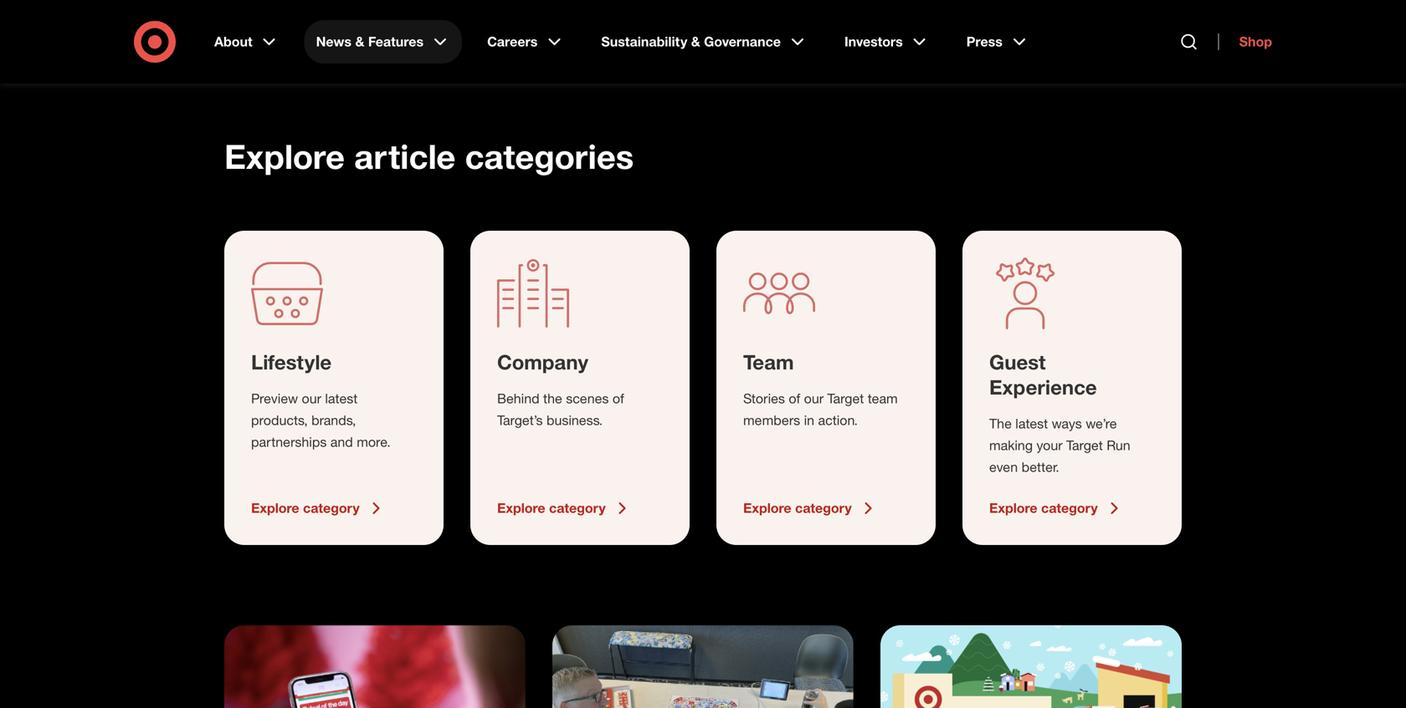 Task type: locate. For each thing, give the bounding box(es) containing it.
target inside the latest ways we're making your target run even better.
[[1066, 438, 1103, 454]]

2 of from the left
[[789, 391, 800, 407]]

1 & from the left
[[355, 33, 364, 50]]

of right scenes on the bottom
[[613, 391, 624, 407]]

1 horizontal spatial target
[[1066, 438, 1103, 454]]

0 horizontal spatial of
[[613, 391, 624, 407]]

1 explore category link from the left
[[251, 499, 417, 519]]

3 explore category from the left
[[743, 501, 852, 517]]

guest experience
[[989, 350, 1097, 400]]

explore article categories
[[224, 136, 634, 177]]

investors link
[[833, 20, 941, 64]]

explore for guest experience
[[989, 501, 1038, 517]]

ways
[[1052, 416, 1082, 432]]

explore category for company
[[497, 501, 606, 517]]

explore category link for guest experience
[[989, 499, 1155, 519]]

team
[[743, 350, 794, 375]]

explore category
[[251, 501, 360, 517], [497, 501, 606, 517], [743, 501, 852, 517], [989, 501, 1098, 517]]

the
[[989, 416, 1012, 432]]

our
[[302, 391, 321, 407], [804, 391, 824, 407]]

4 explore category from the left
[[989, 501, 1098, 517]]

latest up your at the bottom right
[[1016, 416, 1048, 432]]

0 horizontal spatial &
[[355, 33, 364, 50]]

3 category from the left
[[795, 501, 852, 517]]

4 explore category link from the left
[[989, 499, 1155, 519]]

behind
[[497, 391, 540, 407]]

0 horizontal spatial our
[[302, 391, 321, 407]]

1 of from the left
[[613, 391, 624, 407]]

in
[[804, 413, 814, 429]]

1 horizontal spatial latest
[[1016, 416, 1048, 432]]

1 horizontal spatial of
[[789, 391, 800, 407]]

latest up brands,
[[325, 391, 358, 407]]

target's
[[497, 413, 543, 429]]

we're
[[1086, 416, 1117, 432]]

target down we're
[[1066, 438, 1103, 454]]

0 vertical spatial target
[[827, 391, 864, 407]]

& left the governance
[[691, 33, 700, 50]]

1 vertical spatial latest
[[1016, 416, 1048, 432]]

2 explore category from the left
[[497, 501, 606, 517]]

& for governance
[[691, 33, 700, 50]]

0 horizontal spatial latest
[[325, 391, 358, 407]]

careers link
[[475, 20, 576, 64]]

explore
[[224, 136, 345, 177], [251, 501, 299, 517], [497, 501, 545, 517], [743, 501, 791, 517], [989, 501, 1038, 517]]

of
[[613, 391, 624, 407], [789, 391, 800, 407]]

1 explore category from the left
[[251, 501, 360, 517]]

explore category link for lifestyle
[[251, 499, 417, 519]]

about link
[[203, 20, 291, 64]]

explore category for guest experience
[[989, 501, 1098, 517]]

target up action.
[[827, 391, 864, 407]]

1 vertical spatial target
[[1066, 438, 1103, 454]]

1 horizontal spatial our
[[804, 391, 824, 407]]

explore category link for team
[[743, 499, 909, 519]]

company
[[497, 350, 588, 375]]

our inside preview our latest products, brands, partnerships and more.
[[302, 391, 321, 407]]

article
[[354, 136, 456, 177]]

latest inside preview our latest products, brands, partnerships and more.
[[325, 391, 358, 407]]

1 category from the left
[[303, 501, 360, 517]]

4 category from the left
[[1041, 501, 1098, 517]]

2 & from the left
[[691, 33, 700, 50]]

your
[[1037, 438, 1063, 454]]

&
[[355, 33, 364, 50], [691, 33, 700, 50]]

members
[[743, 413, 800, 429]]

0 horizontal spatial target
[[827, 391, 864, 407]]

explore category link
[[251, 499, 417, 519], [497, 499, 663, 519], [743, 499, 909, 519], [989, 499, 1155, 519]]

our up brands,
[[302, 391, 321, 407]]

our up in
[[804, 391, 824, 407]]

2 explore category link from the left
[[497, 499, 663, 519]]

shop link
[[1218, 33, 1272, 50]]

stories
[[743, 391, 785, 407]]

2 category from the left
[[549, 501, 606, 517]]

2 our from the left
[[804, 391, 824, 407]]

of right stories
[[789, 391, 800, 407]]

latest
[[325, 391, 358, 407], [1016, 416, 1048, 432]]

sustainability & governance link
[[590, 20, 819, 64]]

category
[[303, 501, 360, 517], [549, 501, 606, 517], [795, 501, 852, 517], [1041, 501, 1098, 517]]

0 vertical spatial latest
[[325, 391, 358, 407]]

about
[[214, 33, 252, 50]]

categories
[[465, 136, 634, 177]]

3 explore category link from the left
[[743, 499, 909, 519]]

products,
[[251, 413, 308, 429]]

the latest ways we're making your target run even better.
[[989, 416, 1131, 476]]

preview
[[251, 391, 298, 407]]

1 horizontal spatial &
[[691, 33, 700, 50]]

target
[[827, 391, 864, 407], [1066, 438, 1103, 454]]

& right news
[[355, 33, 364, 50]]

explore for lifestyle
[[251, 501, 299, 517]]

1 our from the left
[[302, 391, 321, 407]]



Task type: describe. For each thing, give the bounding box(es) containing it.
and
[[330, 434, 353, 451]]

action.
[[818, 413, 858, 429]]

even
[[989, 460, 1018, 476]]

business.
[[547, 413, 603, 429]]

features
[[368, 33, 424, 50]]

news & features
[[316, 33, 424, 50]]

& for features
[[355, 33, 364, 50]]

explore category for lifestyle
[[251, 501, 360, 517]]

explore category for team
[[743, 501, 852, 517]]

behind the scenes of target's business.
[[497, 391, 624, 429]]

scenes
[[566, 391, 609, 407]]

news
[[316, 33, 352, 50]]

governance
[[704, 33, 781, 50]]

explore category link for company
[[497, 499, 663, 519]]

explore for company
[[497, 501, 545, 517]]

more.
[[357, 434, 391, 451]]

sustainability & governance
[[601, 33, 781, 50]]

making
[[989, 438, 1033, 454]]

category for company
[[549, 501, 606, 517]]

the
[[543, 391, 562, 407]]

run
[[1107, 438, 1131, 454]]

of inside stories of our target team members in action.
[[789, 391, 800, 407]]

shop
[[1239, 33, 1272, 50]]

stories of our target team members in action.
[[743, 391, 898, 429]]

investors
[[844, 33, 903, 50]]

better.
[[1022, 460, 1059, 476]]

lifestyle
[[251, 350, 332, 375]]

careers
[[487, 33, 538, 50]]

press
[[966, 33, 1003, 50]]

news & features link
[[304, 20, 462, 64]]

of inside behind the scenes of target's business.
[[613, 391, 624, 407]]

team
[[868, 391, 898, 407]]

latest inside the latest ways we're making your target run even better.
[[1016, 416, 1048, 432]]

category for guest experience
[[1041, 501, 1098, 517]]

guest
[[989, 350, 1046, 375]]

press link
[[955, 20, 1041, 64]]

our inside stories of our target team members in action.
[[804, 391, 824, 407]]

experience
[[989, 375, 1097, 400]]

category for team
[[795, 501, 852, 517]]

preview our latest products, brands, partnerships and more.
[[251, 391, 391, 451]]

partnerships
[[251, 434, 327, 451]]

brands,
[[311, 413, 356, 429]]

target inside stories of our target team members in action.
[[827, 391, 864, 407]]

sustainability
[[601, 33, 687, 50]]

category for lifestyle
[[303, 501, 360, 517]]

explore for team
[[743, 501, 791, 517]]



Task type: vqa. For each thing, say whether or not it's contained in the screenshot.
Singer
no



